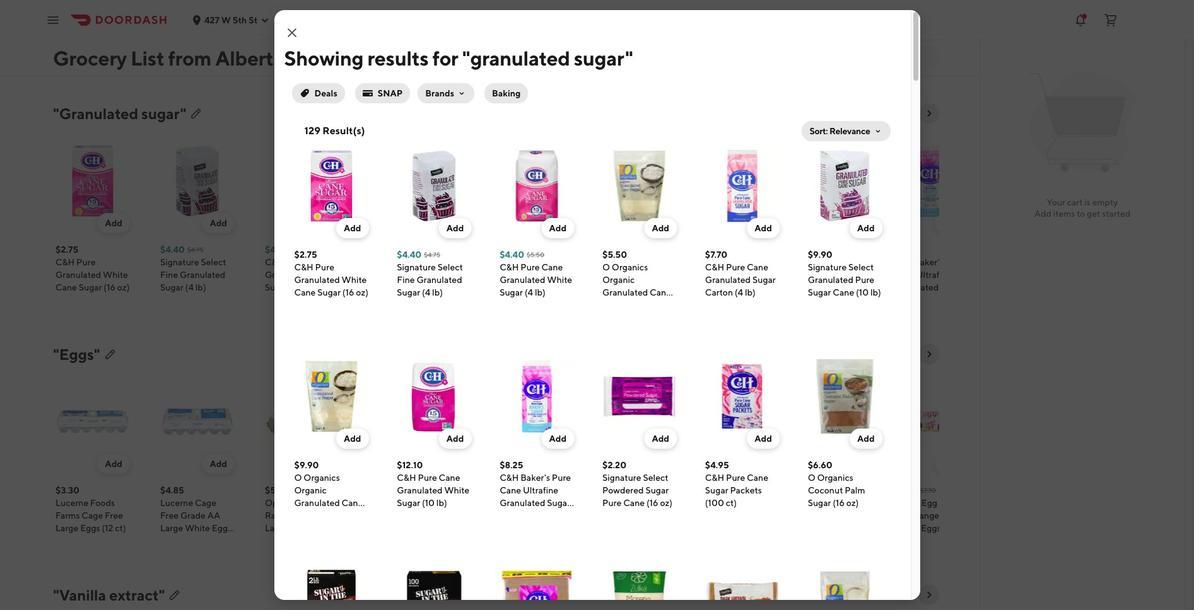 Task type: locate. For each thing, give the bounding box(es) containing it.
eggs inside $8.80 vital farms pasture-raised grade a large eggs (12 ct)
[[370, 536, 390, 547]]

0 horizontal spatial baker's
[[521, 473, 550, 483]]

0 vertical spatial $9.90 o organics organic granulated cane sugar (64 oz)
[[684, 245, 753, 305]]

0 vertical spatial next image
[[925, 109, 935, 119]]

cage inside $3.30 lucerne foods farms cage free large eggs (12 ct)
[[82, 511, 103, 521]]

next image for $6.60
[[925, 350, 935, 360]]

(8 up baking
[[502, 42, 510, 52]]

0 horizontal spatial $8.25
[[500, 461, 523, 471]]

brown down happy
[[894, 524, 920, 534]]

lucerne down $4.85
[[160, 499, 193, 509]]

0 in cart. click to edit quantity image for $6.60 $7.70 happy egg co. free range large brown eggs (12 ct)
[[936, 454, 968, 475]]

1 horizontal spatial grade
[[370, 524, 395, 534]]

1 vertical spatial all
[[862, 591, 872, 601]]

update list image
[[330, 53, 340, 63], [105, 350, 115, 360]]

free inside '$5.70 lucerne xl cage free eggs (18 ct)'
[[789, 511, 807, 521]]

(18 down xl
[[831, 511, 842, 521]]

zulka pure cane sugar (4 lb) image
[[603, 571, 677, 611]]

0 horizontal spatial grade
[[180, 511, 206, 521]]

unsalted down cream on the top of page
[[83, 42, 119, 52]]

showing results for "granulated sugar"
[[284, 46, 633, 70]]

1 horizontal spatial (64
[[709, 295, 723, 305]]

sort:
[[810, 126, 828, 136]]

irish
[[408, 29, 425, 39], [475, 29, 492, 39]]

1 horizontal spatial challenge
[[894, 16, 935, 27]]

$4.95 inside $4.95 c&h pure cane sugar packets (100 ct)
[[705, 461, 729, 471]]

grade down the pasture- on the left of the page
[[370, 524, 395, 534]]

pure inside $2.20 signature select powdered sugar pure cane (16 oz)
[[603, 499, 622, 509]]

see all
[[845, 350, 872, 360], [845, 591, 872, 601]]

0 horizontal spatial challenge
[[160, 16, 202, 27]]

granulated
[[56, 270, 101, 280], [180, 270, 226, 280], [265, 270, 311, 280], [475, 270, 520, 280], [579, 270, 625, 280], [789, 270, 834, 280], [294, 275, 340, 285], [417, 275, 462, 285], [500, 275, 546, 285], [705, 275, 751, 285], [808, 275, 854, 285], [370, 283, 415, 293], [684, 283, 730, 293], [894, 283, 939, 293], [603, 288, 648, 298], [397, 486, 443, 496], [294, 499, 340, 509], [500, 499, 546, 509]]

2 horizontal spatial grade
[[627, 499, 652, 509]]

challenge down $4.20
[[160, 16, 202, 27]]

$4.95 inside $4.95 $7.15 kerrygold pure irish unsalted butter (8 oz)
[[475, 4, 498, 14]]

0 in cart. click to edit quantity image
[[936, 213, 968, 234], [936, 454, 968, 475]]

butter inside $8.80 land o'lakes unsalted butter sticks (4 ct)
[[303, 29, 329, 39]]

baker's
[[915, 257, 944, 268], [521, 473, 550, 483]]

0 horizontal spatial $5.50 o organics organic granulated cane sugar (32 oz)
[[370, 245, 439, 305]]

eggs
[[684, 511, 704, 521], [809, 511, 829, 521], [80, 524, 100, 534], [212, 524, 232, 534], [290, 524, 310, 534], [475, 524, 494, 534], [579, 524, 599, 534], [921, 524, 941, 534], [370, 536, 390, 547]]

challenge for $4.20
[[160, 16, 202, 27]]

free inside $5.50 open nature free range brown aa large eggs (12 ct)
[[320, 499, 338, 509]]

grade down $4.85
[[180, 511, 206, 521]]

style
[[201, 42, 222, 52]]

cage-
[[475, 511, 500, 521]]

(18 down $4.85
[[160, 536, 172, 547]]

1 vertical spatial $8.25
[[500, 461, 523, 471]]

oz) inside $4.95 $7.15 kerrygold pure irish unsalted butter (8 oz)
[[512, 42, 525, 52]]

$4.95 inside $4.95 $7.15 kerrygold grass- fed pure irish unsalted butter (8 oz)
[[370, 4, 394, 14]]

oz) inside $4.40 $4.95 lucerne foods sweet cream butter unsalted (16 oz)
[[69, 54, 81, 64]]

range down the egg
[[914, 511, 940, 521]]

2 aa from the left
[[321, 511, 334, 521]]

carton
[[475, 283, 502, 293], [705, 288, 733, 298]]

1 vertical spatial (18
[[521, 524, 533, 534]]

grade inside $6.60 o organics grade a large brown eggs (12 ct)
[[627, 499, 652, 509]]

1 horizontal spatial a
[[579, 511, 586, 521]]

c&h pure granulated white cane sugar (16 oz) image
[[294, 149, 369, 223]]

0 horizontal spatial (18
[[160, 536, 172, 547]]

large down cage-
[[496, 524, 519, 534]]

$4.20 challenge butter unsalted european style (8 oz)
[[160, 4, 232, 64]]

0 vertical spatial sugar"
[[574, 46, 633, 70]]

$6.60 up happy
[[894, 486, 918, 496]]

whipped
[[894, 42, 932, 52]]

update list image
[[191, 109, 201, 119], [170, 591, 180, 601]]

all for "eggs"
[[862, 350, 872, 360]]

large down $3.30
[[56, 524, 78, 534]]

1 horizontal spatial $2.75
[[294, 250, 317, 260]]

(8 down grass-
[[435, 42, 444, 52]]

lucerne down $5.70
[[789, 499, 822, 509]]

1 vertical spatial see all button
[[837, 586, 879, 606]]

update list image right the extract"
[[170, 591, 180, 601]]

large down open
[[265, 524, 288, 534]]

1 vertical spatial $8.25 c&h baker's pure cane ultrafine granulated sugar (4 lb)
[[500, 461, 571, 521]]

0 vertical spatial update list image
[[330, 53, 340, 63]]

0 horizontal spatial (64
[[319, 511, 333, 521]]

1 vertical spatial $9.90 o organics organic granulated cane sugar (64 oz)
[[294, 461, 363, 521]]

c&h pure cane granulated white sugar (10 lb) image
[[397, 360, 472, 434]]

0 horizontal spatial sugar"
[[141, 105, 186, 122]]

kerrygold inside $4.95 $7.15 kerrygold grass- fed pure irish unsalted butter (8 oz)
[[370, 16, 409, 27]]

lucerne down $3.85
[[684, 499, 717, 509]]

$4.85
[[160, 486, 184, 496]]

$8.80 inside the $7.15 $8.80
[[812, 5, 829, 13]]

"granulated
[[462, 46, 570, 70]]

select
[[201, 257, 226, 268], [620, 257, 645, 268], [438, 263, 463, 273], [849, 263, 874, 273], [643, 473, 669, 483]]

$4.95 inside $4.40 $4.95 lucerne foods sweet cream butter unsalted (16 oz)
[[83, 5, 99, 13]]

happy
[[894, 499, 920, 509]]

Search Albertsons search field
[[703, 51, 930, 65]]

ct) inside '$5.70 lucerne xl cage free eggs (18 ct)'
[[844, 511, 855, 521]]

lucerne inside $4.85 lucerne cage free grade aa large white eggs (18 ct)
[[160, 499, 193, 509]]

1 vertical spatial update list image
[[170, 591, 180, 601]]

lucerne for $3.30
[[56, 499, 89, 509]]

relevance
[[830, 126, 871, 136]]

2 horizontal spatial $6.60
[[894, 486, 918, 496]]

1 horizontal spatial $12.10
[[789, 245, 815, 255]]

lb)
[[195, 283, 206, 293], [300, 283, 311, 293], [514, 283, 525, 293], [642, 283, 653, 293], [828, 283, 839, 293], [432, 288, 443, 298], [535, 288, 546, 298], [745, 288, 756, 298], [871, 288, 882, 298], [904, 295, 914, 305], [437, 499, 447, 509], [510, 511, 521, 521]]

$5.50 inside $5.50 challenge butter unsalted whipped butter (8 oz)
[[894, 4, 918, 14]]

open
[[265, 499, 288, 509]]

large down "raised"
[[405, 524, 428, 534]]

farms up "raised"
[[390, 499, 415, 509]]

ct) inside $4.95 c&h pure cane sugar packets (100 ct)
[[726, 499, 737, 509]]

1 vertical spatial grade
[[180, 511, 206, 521]]

large right extra
[[729, 511, 752, 521]]

organics
[[379, 257, 415, 268], [693, 257, 730, 268], [612, 263, 648, 273], [304, 473, 340, 483], [818, 473, 854, 483], [589, 499, 625, 509]]

"granulated sugar"
[[53, 105, 186, 122]]

1 horizontal spatial update list image
[[191, 109, 201, 119]]

lucerne inside $3.30 lucerne foods farms cage free large eggs (12 ct)
[[56, 499, 89, 509]]

$5.50 o organics organic granulated cane sugar (32 oz)
[[370, 245, 439, 305], [603, 250, 672, 310]]

$6.60 inside $6.60 o organics grade a large brown eggs (12 ct)
[[579, 486, 604, 496]]

next image
[[925, 109, 935, 119], [925, 350, 935, 360]]

1 vertical spatial see
[[845, 591, 860, 601]]

all
[[862, 350, 872, 360], [862, 591, 872, 601]]

free inside eggland's best cage-free brown eggs large (18 ct)
[[500, 511, 518, 521]]

coconut
[[808, 486, 843, 496]]

kerrygold
[[370, 16, 409, 27], [475, 16, 514, 27]]

irish down grass-
[[408, 29, 425, 39]]

lucerne for $3.85
[[684, 499, 717, 509]]

0 vertical spatial 0 in cart. click to edit quantity image
[[936, 213, 968, 234]]

1 range from the left
[[265, 511, 291, 521]]

pure inside $4.95 c&h pure cane sugar packets (100 ct)
[[726, 473, 746, 483]]

0 vertical spatial update list image
[[191, 109, 201, 119]]

eggs inside eggland's best cage-free brown eggs large (18 ct)
[[475, 524, 494, 534]]

1 horizontal spatial $7.70
[[705, 250, 728, 260]]

eggs inside $3.30 lucerne foods farms cage free large eggs (12 ct)
[[80, 524, 100, 534]]

(8 inside $4.95 $7.15 kerrygold pure irish unsalted butter (8 oz)
[[502, 42, 510, 52]]

butter inside $4.95 $7.15 kerrygold pure irish unsalted butter (8 oz)
[[475, 42, 500, 52]]

$4.85 lucerne cage free grade aa large white eggs (18 ct)
[[160, 486, 232, 547]]

grade inside $8.80 vital farms pasture-raised grade a large eggs (12 ct)
[[370, 524, 395, 534]]

1 all from the top
[[862, 350, 872, 360]]

0 vertical spatial $12.10
[[789, 245, 815, 255]]

1 vertical spatial ultrafine
[[523, 486, 559, 496]]

2 horizontal spatial $7.70
[[921, 487, 936, 495]]

grade inside $4.85 lucerne cage free grade aa large white eggs (18 ct)
[[180, 511, 206, 521]]

$8.80 for $8.80 land o'lakes unsalted butter sticks (4 ct)
[[265, 4, 290, 14]]

2 range from the left
[[914, 511, 940, 521]]

2 all from the top
[[862, 591, 872, 601]]

large down the co.
[[942, 511, 964, 521]]

baking button
[[482, 81, 531, 106], [485, 83, 529, 103]]

2 see from the top
[[845, 591, 860, 601]]

$7.70
[[475, 245, 497, 255], [705, 250, 728, 260], [921, 487, 936, 495]]

$4.40
[[56, 4, 80, 14], [160, 245, 185, 255], [265, 245, 290, 255], [397, 250, 422, 260], [500, 250, 524, 260]]

signature select dark brown sugar (16 oz) image
[[705, 571, 780, 611]]

1 see all from the top
[[845, 350, 872, 360]]

$8.80 inside $8.80 vital farms pasture-raised grade a large eggs (12 ct)
[[370, 486, 394, 496]]

1 vertical spatial next image
[[925, 350, 935, 360]]

(100
[[705, 499, 724, 509]]

snap
[[378, 88, 403, 98]]

0 vertical spatial (18
[[831, 511, 842, 521]]

foods inside $3.30 lucerne foods farms cage free large eggs (12 ct)
[[90, 499, 115, 509]]

$5.50
[[894, 4, 918, 14], [370, 245, 395, 255], [292, 246, 310, 254], [603, 250, 627, 260], [527, 251, 545, 259], [265, 486, 290, 496]]

irish inside $4.95 $7.15 kerrygold pure irish unsalted butter (8 oz)
[[475, 29, 492, 39]]

challenge
[[160, 16, 202, 27], [894, 16, 935, 27]]

grade down "powdered"
[[627, 499, 652, 509]]

showing
[[284, 46, 364, 70]]

$4.40 $4.75 signature select fine granulated sugar (4 lb)
[[160, 245, 226, 293], [397, 250, 463, 298]]

get
[[1087, 209, 1101, 219]]

0 vertical spatial foods
[[90, 16, 115, 27]]

1 vertical spatial (64
[[319, 511, 333, 521]]

large down "powdered"
[[588, 511, 610, 521]]

0 vertical spatial baker's
[[915, 257, 944, 268]]

1 see all button from the top
[[837, 345, 879, 365]]

0 vertical spatial see all
[[845, 350, 872, 360]]

see all button for "vanilla extract"
[[837, 586, 879, 606]]

butter inside $4.40 $4.95 lucerne foods sweet cream butter unsalted (16 oz)
[[56, 42, 81, 52]]

1 vertical spatial a
[[397, 524, 403, 534]]

2 see all button from the top
[[837, 586, 879, 606]]

next image for $8.25
[[925, 109, 935, 119]]

0 horizontal spatial fine
[[160, 270, 178, 280]]

1 0 in cart. click to edit quantity image from the top
[[936, 213, 968, 234]]

0 vertical spatial farms
[[390, 499, 415, 509]]

irish up showing results for "granulated sugar"
[[475, 29, 492, 39]]

o inside $6.60 o organics coconut palm sugar (16 oz)
[[808, 473, 816, 483]]

0 horizontal spatial $4.40 $5.50 c&h pure cane granulated white sugar (4 lb)
[[265, 245, 338, 293]]

ct) inside $6.60 $7.70 happy egg co. free range large brown eggs (12 ct)
[[956, 524, 967, 534]]

1 next image from the top
[[925, 109, 935, 119]]

2 challenge from the left
[[894, 16, 935, 27]]

items
[[1054, 209, 1076, 219]]

ct) inside $4.85 lucerne cage free grade aa large white eggs (18 ct)
[[174, 536, 185, 547]]

0 vertical spatial all
[[862, 350, 872, 360]]

$6.60 for $6.60 $7.70 happy egg co. free range large brown eggs (12 ct)
[[894, 486, 918, 496]]

$8.80 inside $8.80 land o'lakes unsalted butter sticks (4 ct)
[[265, 4, 290, 14]]

1 see from the top
[[845, 350, 860, 360]]

palm
[[845, 486, 866, 496]]

extra
[[706, 511, 727, 521]]

1 kerrygold from the left
[[370, 16, 409, 27]]

st
[[249, 15, 258, 25]]

large inside $4.85 lucerne cage free grade aa large white eggs (18 ct)
[[160, 524, 183, 534]]

1 horizontal spatial $8.25
[[894, 245, 917, 255]]

$8.80 vital farms pasture-raised grade a large eggs (12 ct)
[[370, 486, 432, 547]]

(8
[[223, 42, 232, 52], [435, 42, 444, 52], [502, 42, 510, 52], [894, 54, 902, 64]]

1 horizontal spatial aa
[[321, 511, 334, 521]]

range inside $6.60 $7.70 happy egg co. free range large brown eggs (12 ct)
[[914, 511, 940, 521]]

$5.50 open nature free range brown aa large eggs (12 ct)
[[265, 486, 338, 534]]

2 horizontal spatial (18
[[831, 511, 842, 521]]

cage
[[195, 499, 216, 509], [837, 499, 858, 509], [82, 511, 103, 521]]

c&h pure cane granulated white sugar (4 lb) image
[[500, 149, 574, 223]]

oz) inside $2.20 signature select powdered sugar pure cane (16 oz)
[[660, 499, 673, 509]]

0 horizontal spatial $9.90 signature select granulated pure sugar cane (10 lb)
[[579, 245, 653, 293]]

1 horizontal spatial (18
[[521, 524, 533, 534]]

brown down "powdered"
[[612, 511, 638, 521]]

0 horizontal spatial farms
[[56, 511, 80, 521]]

0 horizontal spatial a
[[397, 524, 403, 534]]

butter
[[203, 16, 229, 27], [937, 16, 963, 27], [303, 29, 329, 39], [56, 42, 81, 52], [408, 42, 434, 52], [475, 42, 500, 52], [933, 42, 959, 52]]

1 horizontal spatial kerrygold
[[475, 16, 514, 27]]

2 irish from the left
[[475, 29, 492, 39]]

ct)
[[301, 42, 312, 52], [726, 499, 737, 509], [844, 511, 855, 521], [115, 524, 126, 534], [325, 524, 336, 534], [534, 524, 545, 534], [614, 524, 625, 534], [697, 524, 708, 534], [956, 524, 967, 534], [174, 536, 185, 547], [405, 536, 416, 547]]

(12 inside $5.50 open nature free range brown aa large eggs (12 ct)
[[311, 524, 323, 534]]

0 horizontal spatial aa
[[207, 511, 220, 521]]

(8 right style
[[223, 42, 232, 52]]

next image
[[925, 591, 935, 601]]

$8.25 c&h baker's pure cane ultrafine granulated sugar (4 lb)
[[894, 245, 965, 305], [500, 461, 571, 521]]

$6.60 inside $6.60 $7.70 happy egg co. free range large brown eggs (12 ct)
[[894, 486, 918, 496]]

see all button
[[837, 345, 879, 365], [837, 586, 879, 606]]

0 vertical spatial a
[[579, 511, 586, 521]]

1 vertical spatial farms
[[56, 511, 80, 521]]

0 horizontal spatial update list image
[[105, 350, 115, 360]]

challenge inside $4.20 challenge butter unsalted european style (8 oz)
[[160, 16, 202, 27]]

1 horizontal spatial cage
[[195, 499, 216, 509]]

1 horizontal spatial irish
[[475, 29, 492, 39]]

unsalted inside $8.80 land o'lakes unsalted butter sticks (4 ct)
[[265, 29, 301, 39]]

2 vertical spatial (18
[[160, 536, 172, 547]]

1 foods from the top
[[90, 16, 115, 27]]

butter inside $4.20 challenge butter unsalted european style (8 oz)
[[203, 16, 229, 27]]

1 horizontal spatial farms
[[390, 499, 415, 509]]

see all for "vanilla extract"
[[845, 591, 872, 601]]

large inside $8.80 vital farms pasture-raised grade a large eggs (12 ct)
[[405, 524, 428, 534]]

2 vertical spatial grade
[[370, 524, 395, 534]]

$6.60 for $6.60 o organics grade a large brown eggs (12 ct)
[[579, 486, 604, 496]]

brown inside $6.60 $7.70 happy egg co. free range large brown eggs (12 ct)
[[894, 524, 920, 534]]

2 0 in cart. click to edit quantity image from the top
[[936, 454, 968, 475]]

$3.85
[[684, 486, 708, 496]]

$6.60 down $2.20
[[579, 486, 604, 496]]

open menu image
[[45, 12, 61, 27]]

nature
[[290, 499, 318, 509]]

0 vertical spatial $12.10 c&h pure cane granulated white sugar (10 lb)
[[789, 245, 861, 293]]

brown down nature
[[293, 511, 319, 521]]

c&h
[[56, 257, 75, 268], [265, 257, 284, 268], [475, 257, 494, 268], [789, 257, 808, 268], [894, 257, 913, 268], [294, 263, 314, 273], [500, 263, 519, 273], [705, 263, 725, 273], [397, 473, 416, 483], [500, 473, 519, 483], [705, 473, 725, 483]]

$9.90
[[579, 245, 604, 255], [684, 245, 709, 255], [808, 250, 833, 260], [294, 461, 319, 471]]

$4.95 $7.15 kerrygold grass- fed pure irish unsalted butter (8 oz)
[[370, 4, 444, 64]]

1 horizontal spatial $4.75
[[424, 251, 441, 259]]

empty retail cart image
[[1024, 63, 1142, 182]]

1 challenge from the left
[[160, 16, 202, 27]]

kerrygold up "granulated
[[475, 16, 514, 27]]

signature select fine granulated sugar (4 lb) image
[[397, 149, 472, 223]]

0 horizontal spatial irish
[[408, 29, 425, 39]]

427
[[204, 15, 220, 25]]

0 vertical spatial (64
[[709, 295, 723, 305]]

2 kerrygold from the left
[[475, 16, 514, 27]]

0 vertical spatial ultrafine
[[917, 270, 952, 280]]

kerrygold up fed
[[370, 16, 409, 27]]

1 aa from the left
[[207, 511, 220, 521]]

farms down $3.30
[[56, 511, 80, 521]]

unsalted up the european
[[160, 29, 197, 39]]

see for "eggs"
[[845, 350, 860, 360]]

$5.50 inside $5.50 open nature free range brown aa large eggs (12 ct)
[[265, 486, 290, 496]]

see
[[845, 350, 860, 360], [845, 591, 860, 601]]

see all for "eggs"
[[845, 350, 872, 360]]

0 vertical spatial see
[[845, 350, 860, 360]]

1 vertical spatial sugar"
[[141, 105, 186, 122]]

(8 down whipped
[[894, 54, 902, 64]]

brown down best
[[520, 511, 546, 521]]

white
[[103, 270, 128, 280], [312, 270, 338, 280], [836, 270, 861, 280], [342, 275, 367, 285], [547, 275, 572, 285], [445, 486, 470, 496], [719, 499, 744, 509], [185, 524, 210, 534]]

for
[[433, 46, 458, 70]]

1 irish from the left
[[408, 29, 425, 39]]

0 horizontal spatial $6.60
[[579, 486, 604, 496]]

(32
[[395, 295, 408, 305], [628, 300, 641, 310]]

large inside $5.50 open nature free range brown aa large eggs (12 ct)
[[265, 524, 288, 534]]

update list image right "eggs"
[[105, 350, 115, 360]]

lucerne up sweet
[[56, 16, 89, 27]]

0 vertical spatial grade
[[627, 499, 652, 509]]

0 horizontal spatial $8.25 c&h baker's pure cane ultrafine granulated sugar (4 lb)
[[500, 461, 571, 521]]

unsalted down fed
[[370, 42, 406, 52]]

0 horizontal spatial cage
[[82, 511, 103, 521]]

$4.75
[[187, 246, 204, 254], [424, 251, 441, 259]]

1 horizontal spatial $6.60
[[808, 461, 833, 471]]

butter inside $4.95 $7.15 kerrygold grass- fed pure irish unsalted butter (8 oz)
[[408, 42, 434, 52]]

unsalted up "granulated
[[493, 29, 530, 39]]

is
[[1085, 198, 1091, 208]]

challenge up whipped
[[894, 16, 935, 27]]

1 horizontal spatial $4.40 $5.50 c&h pure cane granulated white sugar (4 lb)
[[500, 250, 572, 298]]

$6.60 up coconut
[[808, 461, 833, 471]]

$7.15 for kerrygold pure irish unsalted butter (8 oz)
[[501, 5, 515, 13]]

$7.15 for kerrygold grass- fed pure irish unsalted butter (8 oz)
[[396, 5, 411, 13]]

update list image left "delete list" "image"
[[330, 53, 340, 63]]

1 horizontal spatial $8.25 c&h baker's pure cane ultrafine granulated sugar (4 lb)
[[894, 245, 965, 305]]

(64
[[709, 295, 723, 305], [319, 511, 333, 521]]

grade
[[627, 499, 652, 509], [180, 511, 206, 521], [370, 524, 395, 534]]

empty
[[1093, 198, 1119, 208]]

sugar
[[522, 270, 545, 280], [753, 275, 776, 285], [79, 283, 102, 293], [160, 283, 184, 293], [265, 283, 288, 293], [579, 283, 603, 293], [789, 283, 812, 293], [941, 283, 964, 293], [318, 288, 341, 298], [397, 288, 420, 298], [500, 288, 523, 298], [808, 288, 831, 298], [370, 295, 393, 305], [684, 295, 707, 305], [603, 300, 626, 310], [646, 486, 669, 496], [705, 486, 729, 496], [397, 499, 420, 509], [547, 499, 571, 509], [808, 499, 831, 509], [294, 511, 318, 521]]

$2.75 c&h pure granulated white cane sugar (16 oz)
[[56, 245, 130, 293], [294, 250, 369, 298]]

unsalted up sticks at top
[[265, 29, 301, 39]]

brands button
[[418, 83, 475, 103]]

aa inside $5.50 open nature free range brown aa large eggs (12 ct)
[[321, 511, 334, 521]]

0 horizontal spatial $12.10 c&h pure cane granulated white sugar (10 lb)
[[397, 461, 470, 509]]

update list image down from
[[191, 109, 201, 119]]

2 next image from the top
[[925, 350, 935, 360]]

result(s)
[[323, 125, 365, 137]]

0 horizontal spatial update list image
[[170, 591, 180, 601]]

european
[[160, 42, 199, 52]]

large down $4.85
[[160, 524, 183, 534]]

add
[[1035, 209, 1052, 219], [105, 218, 122, 228], [210, 218, 227, 228], [315, 218, 332, 228], [419, 218, 437, 228], [524, 218, 541, 228], [629, 218, 646, 228], [734, 218, 751, 228], [838, 218, 856, 228], [344, 223, 361, 234], [447, 223, 464, 234], [549, 223, 567, 234], [652, 223, 670, 234], [755, 223, 772, 234], [858, 223, 875, 234], [344, 434, 361, 444], [447, 434, 464, 444], [549, 434, 567, 444], [652, 434, 670, 444], [755, 434, 772, 444], [858, 434, 875, 444], [105, 459, 122, 470], [210, 459, 227, 470], [315, 459, 332, 470], [419, 459, 437, 470], [524, 459, 541, 470], [629, 459, 646, 470]]

0 horizontal spatial $7.70 c&h pure cane granulated sugar carton (4 lb)
[[475, 245, 545, 293]]

white inside $4.85 lucerne cage free grade aa large white eggs (18 ct)
[[185, 524, 210, 534]]

unsalted up whipped
[[894, 29, 930, 39]]

(18 inside '$5.70 lucerne xl cage free eggs (18 ct)'
[[831, 511, 842, 521]]

egg
[[922, 499, 938, 509]]

(4 inside $8.80 land o'lakes unsalted butter sticks (4 ct)
[[291, 42, 299, 52]]

range down open
[[265, 511, 291, 521]]

(18 inside $4.85 lucerne cage free grade aa large white eggs (18 ct)
[[160, 536, 172, 547]]

sugar in the raw turbinado cane sugar packets (100 ct) image
[[397, 571, 472, 611]]

sugar in the raw turbinado cane sugar (2 lb) image
[[294, 571, 369, 611]]

0 vertical spatial see all button
[[837, 345, 879, 365]]

$4.95 for cane
[[705, 461, 729, 471]]

(18 down best
[[521, 524, 533, 534]]

challenge inside $5.50 challenge butter unsalted whipped butter (8 oz)
[[894, 16, 935, 27]]

o organics organic granulated cane sugar (32 oz) image
[[603, 149, 677, 223]]

(12 inside $6.60 $7.70 happy egg co. free range large brown eggs (12 ct)
[[943, 524, 955, 534]]

2 foods from the top
[[90, 499, 115, 509]]

$6.60
[[808, 461, 833, 471], [579, 486, 604, 496], [894, 486, 918, 496]]

lucerne down $3.30
[[56, 499, 89, 509]]

$4.20
[[160, 4, 185, 14]]

free inside $4.85 lucerne cage free grade aa large white eggs (18 ct)
[[160, 511, 179, 521]]

2 see all from the top
[[845, 591, 872, 601]]

farms
[[390, 499, 415, 509], [56, 511, 80, 521]]

sugar"
[[574, 46, 633, 70], [141, 105, 186, 122]]

brown inside eggland's best cage-free brown eggs large (18 ct)
[[520, 511, 546, 521]]

$4.95
[[370, 4, 394, 14], [475, 4, 498, 14], [684, 4, 708, 14], [83, 5, 99, 13], [705, 461, 729, 471]]

$7.70 c&h pure cane granulated sugar carton (4 lb)
[[475, 245, 545, 293], [705, 250, 776, 298]]

$6.60 $7.70 happy egg co. free range large brown eggs (12 ct)
[[894, 486, 967, 534]]

ct) inside $8.80 vital farms pasture-raised grade a large eggs (12 ct)
[[405, 536, 416, 547]]

organics inside $6.60 o organics grade a large brown eggs (12 ct)
[[589, 499, 625, 509]]

(12
[[102, 524, 113, 534], [311, 524, 323, 534], [601, 524, 612, 534], [684, 524, 696, 534], [943, 524, 955, 534], [391, 536, 403, 547]]



Task type: vqa. For each thing, say whether or not it's contained in the screenshot.


Task type: describe. For each thing, give the bounding box(es) containing it.
(16 inside $6.60 o organics coconut palm sugar (16 oz)
[[833, 499, 845, 509]]

farms inside $8.80 vital farms pasture-raised grade a large eggs (12 ct)
[[390, 499, 415, 509]]

$4.95 for grass-
[[370, 4, 394, 14]]

0 vertical spatial $8.25
[[894, 245, 917, 255]]

1 horizontal spatial update list image
[[330, 53, 340, 63]]

signature select powdered sugar pure cane (16 oz) image
[[603, 360, 677, 434]]

lucerne for $4.85
[[160, 499, 193, 509]]

kerrygold for pure
[[370, 16, 409, 27]]

kerrygold for unsalted
[[475, 16, 514, 27]]

0 horizontal spatial carton
[[475, 283, 502, 293]]

select inside $2.20 signature select powdered sugar pure cane (16 oz)
[[643, 473, 669, 483]]

brown inside $6.60 o organics grade a large brown eggs (12 ct)
[[612, 511, 638, 521]]

$5.50 challenge butter unsalted whipped butter (8 oz)
[[894, 4, 963, 64]]

a inside $6.60 o organics grade a large brown eggs (12 ct)
[[579, 511, 586, 521]]

o'lakes
[[287, 16, 320, 27]]

oz) inside $4.20 challenge butter unsalted european style (8 oz)
[[160, 54, 173, 64]]

0 horizontal spatial $2.75 c&h pure granulated white cane sugar (16 oz)
[[56, 245, 130, 293]]

large inside $6.60 $7.70 happy egg co. free range large brown eggs (12 ct)
[[942, 511, 964, 521]]

129
[[305, 125, 321, 137]]

1 vertical spatial baker's
[[521, 473, 550, 483]]

129 result(s)
[[305, 125, 365, 137]]

started
[[1103, 209, 1131, 219]]

(16 inside $2.20 signature select powdered sugar pure cane (16 oz)
[[647, 499, 659, 509]]

powdered
[[603, 486, 644, 496]]

unsalted inside $4.95 $7.15 kerrygold pure irish unsalted butter (8 oz)
[[493, 29, 530, 39]]

0 horizontal spatial (32
[[395, 295, 408, 305]]

packets
[[730, 486, 762, 496]]

sugar inside $6.60 o organics coconut palm sugar (16 oz)
[[808, 499, 831, 509]]

ct) inside $3.85 lucerne white eggs extra large (12 ct)
[[697, 524, 708, 534]]

see all button for "eggs"
[[837, 345, 879, 365]]

sugar inside $2.20 signature select powdered sugar pure cane (16 oz)
[[646, 486, 669, 496]]

$7.15 for $7.15
[[710, 5, 725, 13]]

extract"
[[109, 587, 165, 605]]

lucerne inside $4.40 $4.95 lucerne foods sweet cream butter unsalted (16 oz)
[[56, 16, 89, 27]]

sort: relevance
[[810, 126, 871, 136]]

ct) inside eggland's best cage-free brown eggs large (18 ct)
[[534, 524, 545, 534]]

lucerne for $5.70
[[789, 499, 822, 509]]

$4.95 $7.15 kerrygold pure irish unsalted butter (8 oz)
[[475, 4, 535, 52]]

your cart is empty add items to get started
[[1035, 198, 1131, 219]]

large inside $6.60 o organics grade a large brown eggs (12 ct)
[[588, 511, 610, 521]]

$5.70 lucerne xl cage free eggs (18 ct)
[[789, 486, 858, 521]]

unsalted inside $4.40 $4.95 lucerne foods sweet cream butter unsalted (16 oz)
[[83, 42, 119, 52]]

eggs inside $3.85 lucerne white eggs extra large (12 ct)
[[684, 511, 704, 521]]

o organics coconut palm sugar (16 oz) image
[[808, 360, 883, 434]]

signature inside $2.20 signature select powdered sugar pure cane (16 oz)
[[603, 473, 642, 483]]

(12 inside $8.80 vital farms pasture-raised grade a large eggs (12 ct)
[[391, 536, 403, 547]]

delete list image
[[358, 53, 368, 63]]

c&h baker's pure cane ultrafine granulated sugar (4 lb) image
[[500, 360, 574, 434]]

unsalted inside $4.20 challenge butter unsalted european style (8 oz)
[[160, 29, 197, 39]]

"eggs"
[[53, 346, 100, 364]]

1 horizontal spatial (32
[[628, 300, 641, 310]]

"granulated
[[53, 105, 138, 122]]

$4.40 inside $4.40 $4.95 lucerne foods sweet cream butter unsalted (16 oz)
[[56, 4, 80, 14]]

farms inside $3.30 lucerne foods farms cage free large eggs (12 ct)
[[56, 511, 80, 521]]

irish inside $4.95 $7.15 kerrygold grass- fed pure irish unsalted butter (8 oz)
[[408, 29, 425, 39]]

$6.60 for $6.60 o organics coconut palm sugar (16 oz)
[[808, 461, 833, 471]]

eggs inside $6.60 o organics grade a large brown eggs (12 ct)
[[579, 524, 599, 534]]

notification bell image
[[1073, 12, 1089, 27]]

0 horizontal spatial $9.90 o organics organic granulated cane sugar (64 oz)
[[294, 461, 363, 521]]

land
[[265, 16, 285, 27]]

raised
[[404, 511, 432, 521]]

close showing results for "granulated sugar" image
[[284, 25, 299, 40]]

0 horizontal spatial $12.10
[[397, 461, 423, 471]]

update list image for "vanilla extract"
[[170, 591, 180, 601]]

brands
[[426, 88, 454, 98]]

baking
[[492, 88, 521, 98]]

add inside your cart is empty add items to get started
[[1035, 209, 1052, 219]]

$8.80 for $8.80
[[579, 4, 604, 14]]

oz) inside $5.50 challenge butter unsalted whipped butter (8 oz)
[[904, 54, 916, 64]]

grass-
[[411, 16, 438, 27]]

(12 inside $3.30 lucerne foods farms cage free large eggs (12 ct)
[[102, 524, 113, 534]]

(18 inside eggland's best cage-free brown eggs large (18 ct)
[[521, 524, 533, 534]]

sort: relevance button
[[802, 121, 891, 141]]

$4.40 $4.95 lucerne foods sweet cream butter unsalted (16 oz)
[[56, 4, 119, 64]]

oz) inside $6.60 o organics coconut palm sugar (16 oz)
[[847, 499, 859, 509]]

"vanilla extract"
[[53, 587, 165, 605]]

5th
[[233, 15, 247, 25]]

sticks
[[265, 42, 289, 52]]

co.
[[940, 499, 954, 509]]

results
[[368, 46, 429, 70]]

1 horizontal spatial fine
[[397, 275, 415, 285]]

$7.15 $8.80
[[789, 4, 829, 14]]

1 horizontal spatial $9.90 o organics organic granulated cane sugar (64 oz)
[[684, 245, 753, 305]]

1 horizontal spatial $5.50 o organics organic granulated cane sugar (32 oz)
[[603, 250, 672, 310]]

list
[[131, 46, 164, 70]]

427 w 5th st
[[204, 15, 258, 25]]

previous image
[[899, 591, 909, 601]]

ct) inside $5.50 open nature free range brown aa large eggs (12 ct)
[[325, 524, 336, 534]]

white inside $3.85 lucerne white eggs extra large (12 ct)
[[719, 499, 744, 509]]

range inside $5.50 open nature free range brown aa large eggs (12 ct)
[[265, 511, 291, 521]]

c&h pure cane sugar packets (100 ct) image
[[705, 360, 780, 434]]

(8 inside $5.50 challenge butter unsalted whipped butter (8 oz)
[[894, 54, 902, 64]]

o organics organic granulated cane sugar (64 oz) image
[[294, 360, 369, 434]]

$6.60 o organics grade a large brown eggs (12 ct)
[[579, 486, 652, 534]]

grocery
[[53, 46, 127, 70]]

0 horizontal spatial $4.40 $4.75 signature select fine granulated sugar (4 lb)
[[160, 245, 226, 293]]

o inside $6.60 o organics grade a large brown eggs (12 ct)
[[579, 499, 587, 509]]

1 horizontal spatial $4.40 $4.75 signature select fine granulated sugar (4 lb)
[[397, 250, 463, 298]]

deals
[[315, 88, 338, 98]]

$2.20 signature select powdered sugar pure cane (16 oz)
[[603, 461, 673, 509]]

pure inside $4.95 $7.15 kerrygold pure irish unsalted butter (8 oz)
[[516, 16, 535, 27]]

c&h pure cane granulated sugar carton (4 lb) image
[[705, 149, 780, 223]]

1 horizontal spatial ultrafine
[[917, 270, 952, 280]]

brown inside $5.50 open nature free range brown aa large eggs (12 ct)
[[293, 511, 319, 521]]

cream
[[82, 29, 109, 39]]

0 vertical spatial $8.25 c&h baker's pure cane ultrafine granulated sugar (4 lb)
[[894, 245, 965, 305]]

ct) inside $6.60 o organics grade a large brown eggs (12 ct)
[[614, 524, 625, 534]]

0 horizontal spatial ultrafine
[[523, 486, 559, 496]]

xl
[[824, 499, 835, 509]]

(8 inside $4.95 $7.15 kerrygold grass- fed pure irish unsalted butter (8 oz)
[[435, 42, 444, 52]]

sweet
[[56, 29, 81, 39]]

cage inside '$5.70 lucerne xl cage free eggs (18 ct)'
[[837, 499, 858, 509]]

0 in cart. click to edit quantity image for $8.25 c&h baker's pure cane ultrafine granulated sugar (4 lb)
[[936, 213, 968, 234]]

427 w 5th st button
[[192, 15, 270, 25]]

update list image for "granulated sugar"
[[191, 109, 201, 119]]

vital
[[370, 499, 389, 509]]

0 horizontal spatial $2.75
[[56, 245, 78, 255]]

ct) inside $3.30 lucerne foods farms cage free large eggs (12 ct)
[[115, 524, 126, 534]]

(12 inside $6.60 o organics grade a large brown eggs (12 ct)
[[601, 524, 612, 534]]

1 horizontal spatial $9.90 signature select granulated pure sugar cane (10 lb)
[[808, 250, 882, 298]]

$2.20
[[603, 461, 627, 471]]

organics inside $6.60 o organics coconut palm sugar (16 oz)
[[818, 473, 854, 483]]

$3.30
[[56, 486, 79, 496]]

cart
[[1068, 198, 1083, 208]]

c&h pure cane dark brown sugar zip pak (32 oz) image
[[500, 571, 574, 611]]

grocery list from albertsons
[[53, 46, 315, 70]]

$3.85 lucerne white eggs extra large (12 ct)
[[684, 486, 752, 534]]

$8.80 for $8.80 vital farms pasture-raised grade a large eggs (12 ct)
[[370, 486, 394, 496]]

1 horizontal spatial $2.75 c&h pure granulated white cane sugar (16 oz)
[[294, 250, 369, 298]]

ct) inside $8.80 land o'lakes unsalted butter sticks (4 ct)
[[301, 42, 312, 52]]

large inside $3.30 lucerne foods farms cage free large eggs (12 ct)
[[56, 524, 78, 534]]

$8.80 land o'lakes unsalted butter sticks (4 ct)
[[265, 4, 329, 52]]

0 horizontal spatial $4.75
[[187, 246, 204, 254]]

eggland's best cage-free brown eggs large (18 ct)
[[475, 499, 546, 534]]

free inside $6.60 $7.70 happy egg co. free range large brown eggs (12 ct)
[[894, 511, 912, 521]]

1 horizontal spatial carton
[[705, 288, 733, 298]]

pure inside $4.95 $7.15 kerrygold grass- fed pure irish unsalted butter (8 oz)
[[387, 29, 406, 39]]

best
[[516, 499, 534, 509]]

all for "vanilla extract"
[[862, 591, 872, 601]]

fed
[[370, 29, 385, 39]]

your
[[1047, 198, 1066, 208]]

eggs inside $4.85 lucerne cage free grade aa large white eggs (18 ct)
[[212, 524, 232, 534]]

$6.60 o organics coconut palm sugar (16 oz)
[[808, 461, 866, 509]]

$4.95 c&h pure cane sugar packets (100 ct)
[[705, 461, 769, 509]]

sugar inside $4.95 c&h pure cane sugar packets (100 ct)
[[705, 486, 729, 496]]

from
[[168, 46, 212, 70]]

o organics organic powdered sugar (24 oz) image
[[808, 571, 883, 611]]

free inside $3.30 lucerne foods farms cage free large eggs (12 ct)
[[105, 511, 123, 521]]

albertsons
[[215, 46, 315, 70]]

1 horizontal spatial $7.70 c&h pure cane granulated sugar carton (4 lb)
[[705, 250, 776, 298]]

c&h inside $4.95 c&h pure cane sugar packets (100 ct)
[[705, 473, 725, 483]]

a inside $8.80 vital farms pasture-raised grade a large eggs (12 ct)
[[397, 524, 403, 534]]

challenge for $5.50
[[894, 16, 935, 27]]

unsalted inside $4.95 $7.15 kerrygold grass- fed pure irish unsalted butter (8 oz)
[[370, 42, 406, 52]]

$4.95 for pure
[[475, 4, 498, 14]]

0 items, open order cart image
[[1104, 12, 1119, 27]]

(12 inside $3.85 lucerne white eggs extra large (12 ct)
[[684, 524, 696, 534]]

eggs inside '$5.70 lucerne xl cage free eggs (18 ct)'
[[809, 511, 829, 521]]

$4.95 $7.15
[[684, 4, 725, 14]]

eggs inside $6.60 $7.70 happy egg co. free range large brown eggs (12 ct)
[[921, 524, 941, 534]]

"vanilla
[[53, 587, 106, 605]]

$7.70 inside $6.60 $7.70 happy egg co. free range large brown eggs (12 ct)
[[921, 487, 936, 495]]

eggland's
[[475, 499, 514, 509]]

see for "vanilla extract"
[[845, 591, 860, 601]]

$3.30 lucerne foods farms cage free large eggs (12 ct)
[[56, 486, 126, 534]]

signature select granulated pure sugar cane (10 lb) image
[[808, 149, 883, 223]]

pasture-
[[370, 511, 404, 521]]

eggs inside $5.50 open nature free range brown aa large eggs (12 ct)
[[290, 524, 310, 534]]

$5.70
[[789, 486, 813, 496]]

cane inside $4.95 c&h pure cane sugar packets (100 ct)
[[747, 473, 769, 483]]

0 horizontal spatial $7.70
[[475, 245, 497, 255]]

to
[[1077, 209, 1086, 219]]

unsalted inside $5.50 challenge butter unsalted whipped butter (8 oz)
[[894, 29, 930, 39]]

oz) inside $4.95 $7.15 kerrygold grass- fed pure irish unsalted butter (8 oz)
[[370, 54, 382, 64]]

w
[[221, 15, 231, 25]]



